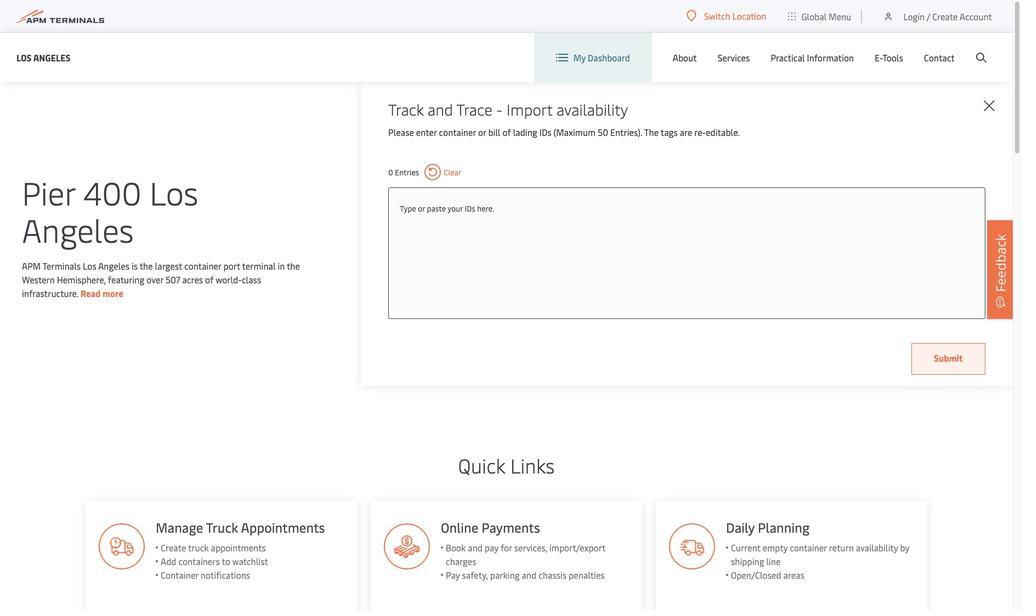 Task type: describe. For each thing, give the bounding box(es) containing it.
re-
[[694, 126, 706, 138]]

return
[[829, 542, 854, 554]]

/
[[927, 10, 930, 22]]

online
[[441, 519, 478, 536]]

tags
[[661, 126, 678, 138]]

-
[[496, 99, 503, 120]]

los for 400
[[150, 170, 198, 214]]

terminal
[[242, 260, 276, 272]]

by
[[900, 542, 910, 554]]

to
[[222, 556, 230, 568]]

notifications
[[200, 569, 250, 581]]

login / create account
[[904, 10, 992, 22]]

my
[[574, 52, 586, 64]]

2 the from the left
[[287, 260, 300, 272]]

editable.
[[706, 126, 740, 138]]

track
[[388, 99, 424, 120]]

global menu button
[[777, 0, 862, 33]]

pay
[[485, 542, 498, 554]]

daily planning current empty container return availability by shipping line open/closed areas
[[726, 519, 910, 581]]

read
[[81, 287, 101, 299]]

container inside daily planning current empty container return availability by shipping line open/closed areas
[[790, 542, 827, 554]]

feedback
[[992, 234, 1010, 292]]

contact
[[924, 52, 955, 64]]

2 horizontal spatial and
[[522, 569, 536, 581]]

hemisphere,
[[57, 273, 106, 285]]

clear button
[[425, 164, 461, 180]]

of inside apm terminals los angeles is the largest container port terminal in the western hemisphere, featuring over 507 acres of world-class infrastructure.
[[205, 273, 214, 285]]

0
[[388, 167, 393, 177]]

empty
[[763, 542, 788, 554]]

angeles for terminals
[[98, 260, 129, 272]]

50
[[598, 126, 608, 138]]

class
[[242, 273, 261, 285]]

trace
[[456, 99, 492, 120]]

is
[[132, 260, 138, 272]]

submit
[[934, 352, 963, 364]]

appointments
[[211, 542, 266, 554]]

track and trace - import availability
[[388, 99, 628, 120]]

tools
[[883, 52, 903, 64]]

0 entries
[[388, 167, 419, 177]]

0 vertical spatial container
[[439, 126, 476, 138]]

services button
[[718, 33, 750, 82]]

information
[[807, 52, 854, 64]]

paste
[[427, 203, 446, 214]]

featuring
[[108, 273, 144, 285]]

services
[[718, 52, 750, 64]]

my dashboard button
[[556, 33, 630, 82]]

switch
[[704, 10, 730, 22]]

safety,
[[462, 569, 488, 581]]

line
[[766, 556, 781, 568]]

over
[[147, 273, 163, 285]]

quick
[[458, 452, 505, 479]]

truck
[[188, 542, 208, 554]]

daily
[[726, 519, 755, 536]]

links
[[510, 452, 555, 479]]

(maximum
[[554, 126, 596, 138]]

your
[[448, 203, 463, 214]]

container inside apm terminals los angeles is the largest container port terminal in the western hemisphere, featuring over 507 acres of world-class infrastructure.
[[184, 260, 221, 272]]

practical information
[[771, 52, 854, 64]]

0 horizontal spatial ids
[[465, 203, 475, 214]]

account
[[960, 10, 992, 22]]

los angeles link
[[16, 51, 70, 64]]

truck
[[206, 519, 238, 536]]

more
[[103, 287, 123, 299]]

entries
[[395, 167, 419, 177]]

for
[[501, 542, 512, 554]]

planning
[[758, 519, 810, 536]]

parking
[[490, 569, 520, 581]]

import
[[507, 99, 553, 120]]

open/closed
[[731, 569, 781, 581]]

type
[[400, 203, 416, 214]]

book
[[446, 542, 466, 554]]

please
[[388, 126, 414, 138]]

entries).
[[610, 126, 642, 138]]

manager truck appointments - 53 image
[[98, 524, 145, 570]]

services,
[[514, 542, 547, 554]]

e-
[[875, 52, 883, 64]]



Task type: vqa. For each thing, say whether or not it's contained in the screenshot.
& inside the popup button
no



Task type: locate. For each thing, give the bounding box(es) containing it.
penalties
[[569, 569, 605, 581]]

container
[[160, 569, 198, 581]]

of right acres
[[205, 273, 214, 285]]

los angeles
[[16, 51, 70, 63]]

add
[[160, 556, 176, 568]]

0 horizontal spatial container
[[184, 260, 221, 272]]

1 horizontal spatial of
[[503, 126, 511, 138]]

0 vertical spatial los
[[16, 51, 32, 63]]

and
[[428, 99, 453, 120], [468, 542, 483, 554], [522, 569, 536, 581]]

about
[[673, 52, 697, 64]]

please enter container or bill of lading ids (maximum 50 entries). the tags are re-editable.
[[388, 126, 740, 138]]

2 vertical spatial container
[[790, 542, 827, 554]]

0 horizontal spatial or
[[418, 203, 425, 214]]

shipping
[[731, 556, 764, 568]]

areas
[[784, 569, 805, 581]]

menu
[[829, 10, 851, 22]]

or right type
[[418, 203, 425, 214]]

contact button
[[924, 33, 955, 82]]

availability inside daily planning current empty container return availability by shipping line open/closed areas
[[856, 542, 898, 554]]

container up areas
[[790, 542, 827, 554]]

create
[[933, 10, 958, 22], [160, 542, 186, 554]]

0 vertical spatial ids
[[539, 126, 552, 138]]

1 horizontal spatial ids
[[539, 126, 552, 138]]

1 horizontal spatial availability
[[856, 542, 898, 554]]

the right the in
[[287, 260, 300, 272]]

los for terminals
[[83, 260, 96, 272]]

0 horizontal spatial create
[[160, 542, 186, 554]]

world-
[[216, 273, 242, 285]]

read more
[[81, 287, 123, 299]]

the
[[140, 260, 153, 272], [287, 260, 300, 272]]

are
[[680, 126, 692, 138]]

2 horizontal spatial container
[[790, 542, 827, 554]]

1 horizontal spatial and
[[468, 542, 483, 554]]

payments
[[482, 519, 540, 536]]

watchlist
[[232, 556, 268, 568]]

of right bill
[[503, 126, 511, 138]]

0 horizontal spatial the
[[140, 260, 153, 272]]

in
[[278, 260, 285, 272]]

angeles for 400
[[22, 208, 134, 251]]

los inside apm terminals los angeles is the largest container port terminal in the western hemisphere, featuring over 507 acres of world-class infrastructure.
[[83, 260, 96, 272]]

and left pay at the bottom left
[[468, 542, 483, 554]]

0 vertical spatial of
[[503, 126, 511, 138]]

container down trace
[[439, 126, 476, 138]]

lading
[[513, 126, 537, 138]]

practical information button
[[771, 33, 854, 82]]

appointments
[[241, 519, 325, 536]]

apm
[[22, 260, 41, 272]]

availability up 50
[[556, 99, 628, 120]]

0 horizontal spatial los
[[16, 51, 32, 63]]

angeles inside "pier 400 los angeles"
[[22, 208, 134, 251]]

or left bill
[[478, 126, 486, 138]]

read more link
[[81, 287, 123, 299]]

0 vertical spatial or
[[478, 126, 486, 138]]

quick links
[[458, 452, 555, 479]]

0 horizontal spatial availability
[[556, 99, 628, 120]]

create up add
[[160, 542, 186, 554]]

container up acres
[[184, 260, 221, 272]]

bill
[[488, 126, 500, 138]]

ids
[[539, 126, 552, 138], [465, 203, 475, 214]]

0 vertical spatial availability
[[556, 99, 628, 120]]

1 vertical spatial ids
[[465, 203, 475, 214]]

and up enter
[[428, 99, 453, 120]]

1 vertical spatial create
[[160, 542, 186, 554]]

angeles inside apm terminals los angeles is the largest container port terminal in the western hemisphere, featuring over 507 acres of world-class infrastructure.
[[98, 260, 129, 272]]

online payments book and pay for services, import/export charges pay safety, parking and chassis penalties
[[441, 519, 605, 581]]

pay
[[446, 569, 460, 581]]

my dashboard
[[574, 52, 630, 64]]

1 vertical spatial angeles
[[22, 208, 134, 251]]

los inside "pier 400 los angeles"
[[150, 170, 198, 214]]

ids right your
[[465, 203, 475, 214]]

1 vertical spatial and
[[468, 542, 483, 554]]

here.
[[477, 203, 494, 214]]

1 horizontal spatial container
[[439, 126, 476, 138]]

create inside manage truck appointments create truck appointments add containers to watchlist container notifications
[[160, 542, 186, 554]]

1 vertical spatial availability
[[856, 542, 898, 554]]

0 vertical spatial and
[[428, 99, 453, 120]]

Type or paste your IDs here text field
[[400, 199, 974, 219]]

containers
[[178, 556, 220, 568]]

e-tools button
[[875, 33, 903, 82]]

port
[[223, 260, 240, 272]]

global menu
[[801, 10, 851, 22]]

2 vertical spatial angeles
[[98, 260, 129, 272]]

and left chassis
[[522, 569, 536, 581]]

1 horizontal spatial the
[[287, 260, 300, 272]]

507
[[166, 273, 180, 285]]

infrastructure.
[[22, 287, 78, 299]]

los
[[16, 51, 32, 63], [150, 170, 198, 214], [83, 260, 96, 272]]

e-tools
[[875, 52, 903, 64]]

availability left by
[[856, 542, 898, 554]]

switch location button
[[687, 10, 766, 22]]

login / create account link
[[883, 0, 992, 32]]

type or paste your ids here.
[[400, 203, 494, 214]]

dashboard
[[588, 52, 630, 64]]

acres
[[182, 273, 203, 285]]

of
[[503, 126, 511, 138], [205, 273, 214, 285]]

largest
[[155, 260, 182, 272]]

2 horizontal spatial los
[[150, 170, 198, 214]]

submit button
[[911, 343, 986, 375]]

western
[[22, 273, 55, 285]]

1 vertical spatial of
[[205, 273, 214, 285]]

apm terminals los angeles is the largest container port terminal in the western hemisphere, featuring over 507 acres of world-class infrastructure.
[[22, 260, 300, 299]]

1 the from the left
[[140, 260, 153, 272]]

import/export
[[549, 542, 605, 554]]

tariffs - 131 image
[[384, 524, 430, 570]]

ids right lading
[[539, 126, 552, 138]]

1 horizontal spatial or
[[478, 126, 486, 138]]

0 vertical spatial angeles
[[33, 51, 70, 63]]

container
[[439, 126, 476, 138], [184, 260, 221, 272], [790, 542, 827, 554]]

switch location
[[704, 10, 766, 22]]

orange club loyalty program - 56 image
[[669, 524, 715, 570]]

the
[[644, 126, 659, 138]]

2 vertical spatial los
[[83, 260, 96, 272]]

0 horizontal spatial of
[[205, 273, 214, 285]]

the right is
[[140, 260, 153, 272]]

1 horizontal spatial create
[[933, 10, 958, 22]]

1 vertical spatial container
[[184, 260, 221, 272]]

create right /
[[933, 10, 958, 22]]

about button
[[673, 33, 697, 82]]

practical
[[771, 52, 805, 64]]

feedback button
[[987, 220, 1015, 319]]

la secondary image
[[68, 257, 260, 422]]

400
[[83, 170, 141, 214]]

2 vertical spatial and
[[522, 569, 536, 581]]

0 vertical spatial create
[[933, 10, 958, 22]]

pier 400 los angeles
[[22, 170, 198, 251]]

login
[[904, 10, 925, 22]]

0 horizontal spatial and
[[428, 99, 453, 120]]

manage truck appointments create truck appointments add containers to watchlist container notifications
[[155, 519, 325, 581]]

1 vertical spatial or
[[418, 203, 425, 214]]

enter
[[416, 126, 437, 138]]

1 horizontal spatial los
[[83, 260, 96, 272]]

global
[[801, 10, 827, 22]]

charges
[[446, 556, 476, 568]]

1 vertical spatial los
[[150, 170, 198, 214]]



